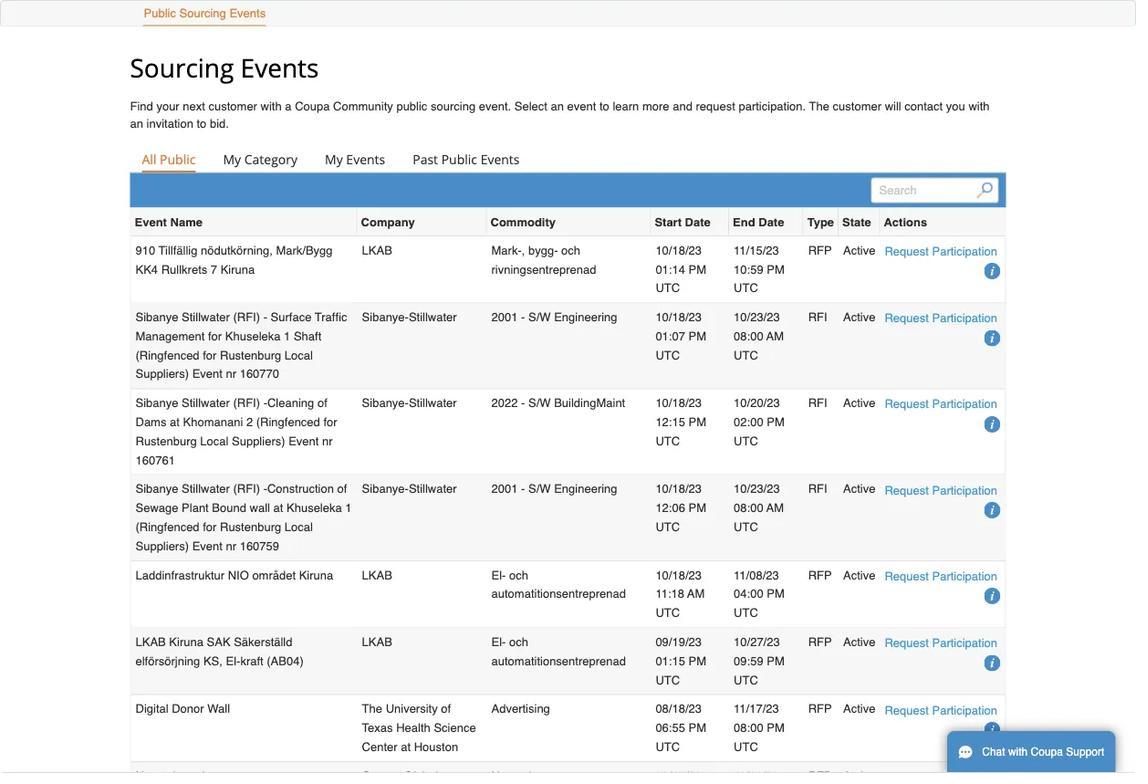 Task type: vqa. For each thing, say whether or not it's contained in the screenshot.


Task type: describe. For each thing, give the bounding box(es) containing it.
with inside button
[[1009, 746, 1028, 759]]

160761
[[136, 453, 175, 467]]

pm for 08:00
[[767, 721, 785, 735]]

donor
[[172, 702, 204, 716]]

next
[[183, 100, 205, 113]]

type state
[[808, 215, 872, 229]]

sibanye for sewage
[[136, 482, 178, 496]]

request
[[696, 100, 736, 113]]

10/18/23 for 11:18
[[656, 568, 702, 582]]

request participation button for 09/19/23 01:15 pm utc
[[885, 634, 998, 653]]

sibanye for management
[[136, 310, 178, 324]]

nr inside sibanye stillwater (rfi) -cleaning of dams at khomanani 2 (ringfenced for rustenburg local suppliers) event nr 160761
[[322, 434, 333, 448]]

event name button
[[135, 213, 203, 232]]

plant
[[182, 501, 209, 515]]

,
[[522, 243, 525, 257]]

am inside 10/18/23 11:18 am utc
[[688, 587, 705, 601]]

local inside sibanye stillwater (rfi) - surface traffic management for khuseleka 1 shaft (ringfenced for rustenburg local suppliers) event nr 160770
[[285, 348, 313, 362]]

rustenburg inside sibanye stillwater (rfi) - surface traffic management for khuseleka 1 shaft (ringfenced for rustenburg local suppliers) event nr 160770
[[220, 348, 281, 362]]

participation for 10/18/23 12:15 pm utc
[[933, 397, 998, 411]]

01:14
[[656, 262, 686, 276]]

10/18/23 12:06 pm utc
[[656, 482, 707, 534]]

10/18/23 01:14 pm utc
[[656, 243, 707, 295]]

09/19/23 01:15 pm utc
[[656, 635, 707, 687]]

actions
[[884, 215, 928, 229]]

rfp for 11/17/23 08:00 pm utc
[[809, 702, 832, 716]]

the inside the university of texas health science center at houston
[[362, 702, 383, 716]]

houston
[[414, 740, 458, 754]]

start date button
[[655, 213, 711, 232]]

for inside sibanye stillwater (rfi) -construction of sewage plant bound wall at khuseleka 1 (ringfenced for rustenburg local suppliers) event nr 160759
[[203, 520, 217, 534]]

active for 10/18/23 01:07 pm utc
[[844, 310, 876, 324]]

mark-
[[492, 243, 522, 257]]

08/18/23
[[656, 702, 702, 716]]

request for 09/19/23 01:15 pm utc
[[885, 636, 929, 650]]

10/23/23 for 10/18/23 12:06 pm utc
[[734, 482, 780, 496]]

center
[[362, 740, 398, 754]]

texas
[[362, 721, 393, 735]]

local inside sibanye stillwater (rfi) -cleaning of dams at khomanani 2 (ringfenced for rustenburg local suppliers) event nr 160761
[[200, 434, 229, 448]]

surface
[[271, 310, 312, 324]]

s/w for 10/18/23 12:15 pm utc
[[529, 396, 551, 410]]

local inside sibanye stillwater (rfi) -construction of sewage plant bound wall at khuseleka 1 (ringfenced for rustenburg local suppliers) event nr 160759
[[285, 520, 313, 534]]

910 tillfällig nödutkörning, mark/bygg kk4 rullkrets 7 kiruna
[[136, 243, 333, 276]]

el- och automatitionsentreprenad for 11:18
[[492, 568, 626, 601]]

for right management
[[208, 329, 222, 343]]

11/17/23
[[734, 702, 779, 716]]

lkab inside lkab kiruna sak säkerställd elförsörjning ks, el-kraft (ab04)
[[136, 635, 166, 649]]

event inside sibanye stillwater (rfi) - surface traffic management for khuseleka 1 shaft (ringfenced for rustenburg local suppliers) event nr 160770
[[192, 367, 223, 381]]

0 horizontal spatial to
[[197, 116, 207, 130]]

stillwater inside sibanye stillwater (rfi) - surface traffic management for khuseleka 1 shaft (ringfenced for rustenburg local suppliers) event nr 160770
[[182, 310, 230, 324]]

08:00 for 10/18/23 01:07 pm utc
[[734, 329, 764, 343]]

nödutkörning,
[[201, 243, 273, 257]]

request for 10/18/23 11:18 am utc
[[885, 569, 929, 583]]

management
[[136, 329, 205, 343]]

utc inside 11/15/23 10:59 pm utc
[[734, 281, 759, 295]]

end
[[733, 215, 756, 229]]

(ringfenced inside sibanye stillwater (rfi) -cleaning of dams at khomanani 2 (ringfenced for rustenburg local suppliers) event nr 160761
[[256, 415, 320, 429]]

2
[[246, 415, 253, 429]]

rfp for 10/27/23 09:59 pm utc
[[809, 635, 832, 649]]

pm for 02:00
[[767, 415, 785, 429]]

(rfi) for khomanani
[[233, 396, 260, 410]]

participation for 10/18/23 11:18 am utc
[[933, 569, 998, 583]]

kraft
[[240, 654, 264, 668]]

my category
[[223, 151, 298, 168]]

my events link
[[313, 146, 397, 172]]

pm for 09:59
[[767, 654, 785, 668]]

actions button
[[884, 213, 928, 232]]

khomanani
[[183, 415, 243, 429]]

state button
[[843, 213, 872, 232]]

01:15
[[656, 654, 686, 668]]

rustenburg inside sibanye stillwater (rfi) -cleaning of dams at khomanani 2 (ringfenced for rustenburg local suppliers) event nr 160761
[[136, 434, 197, 448]]

2022 - s/w buildingmaint
[[492, 396, 626, 410]]

(ringfenced inside sibanye stillwater (rfi) - surface traffic management for khuseleka 1 shaft (ringfenced for rustenburg local suppliers) event nr 160770
[[136, 348, 200, 362]]

160759
[[240, 539, 279, 553]]

am for 10/18/23 01:07 pm utc
[[767, 329, 784, 343]]

rullkrets
[[161, 262, 207, 276]]

området
[[252, 568, 296, 582]]

state
[[843, 215, 872, 229]]

mark/bygg
[[276, 243, 333, 257]]

request participation for 10/18/23 01:07 pm utc
[[885, 311, 998, 325]]

10/20/23
[[734, 396, 780, 410]]

suppliers) inside sibanye stillwater (rfi) -construction of sewage plant bound wall at khuseleka 1 (ringfenced for rustenburg local suppliers) event nr 160759
[[136, 539, 189, 553]]

request participation button for 10/18/23 01:07 pm utc
[[885, 309, 998, 328]]

request for 08/18/23 06:55 pm utc
[[885, 703, 929, 717]]

- inside sibanye stillwater (rfi) - surface traffic management for khuseleka 1 shaft (ringfenced for rustenburg local suppliers) event nr 160770
[[264, 310, 268, 324]]

Search text field
[[872, 178, 999, 203]]

lkab for lkab kiruna sak säkerställd elförsörjning ks, el-kraft (ab04)
[[362, 635, 392, 649]]

participation for 09/19/23 01:15 pm utc
[[933, 636, 998, 650]]

0 vertical spatial to
[[600, 100, 610, 113]]

sibanye for dams
[[136, 396, 178, 410]]

utc inside 11/08/23 04:00 pm utc
[[734, 606, 759, 620]]

10/18/23 01:07 pm utc
[[656, 310, 707, 362]]

automatitionsentreprenad for 11:18
[[492, 587, 626, 601]]

wall
[[207, 702, 230, 716]]

1 vertical spatial an
[[130, 116, 143, 130]]

events up a
[[241, 50, 319, 84]]

sibanye stillwater (rfi) -cleaning of dams at khomanani 2 (ringfenced for rustenburg local suppliers) event nr 160761
[[136, 396, 337, 467]]

bound
[[212, 501, 246, 515]]

10/18/23 for 01:14
[[656, 243, 702, 257]]

type button
[[808, 213, 835, 232]]

(ab04)
[[267, 654, 304, 668]]

sibanye-stillwater for sibanye stillwater (rfi) -construction of sewage plant bound wall at khuseleka 1 (ringfenced for rustenburg local suppliers) event nr 160759
[[362, 482, 457, 496]]

and
[[673, 100, 693, 113]]

kiruna inside 910 tillfällig nödutkörning, mark/bygg kk4 rullkrets 7 kiruna
[[221, 262, 255, 276]]

of for cleaning
[[318, 396, 328, 410]]

event inside sibanye stillwater (rfi) -cleaning of dams at khomanani 2 (ringfenced for rustenburg local suppliers) event nr 160761
[[289, 434, 319, 448]]

laddinfrastruktur nio området kiruna
[[136, 568, 334, 582]]

kiruna inside lkab kiruna sak säkerställd elförsörjning ks, el-kraft (ab04)
[[169, 635, 204, 649]]

request participation for 08/18/23 06:55 pm utc
[[885, 703, 998, 717]]

participation for 08/18/23 06:55 pm utc
[[933, 703, 998, 717]]

laddinfrastruktur
[[136, 568, 225, 582]]

events down community
[[346, 151, 385, 168]]

past
[[413, 151, 438, 168]]

(rfi) for bound
[[233, 482, 260, 496]]

0 horizontal spatial with
[[261, 100, 282, 113]]

support
[[1067, 746, 1105, 759]]

utc inside 10/18/23 12:15 pm utc
[[656, 434, 680, 448]]

kk4
[[136, 262, 158, 276]]

- inside sibanye stillwater (rfi) -construction of sewage plant bound wall at khuseleka 1 (ringfenced for rustenburg local suppliers) event nr 160759
[[264, 482, 268, 496]]

bid.
[[210, 116, 229, 130]]

08:00 for 10/18/23 12:06 pm utc
[[734, 501, 764, 515]]

suppliers) inside sibanye stillwater (rfi) -cleaning of dams at khomanani 2 (ringfenced for rustenburg local suppliers) event nr 160761
[[232, 434, 285, 448]]

date for start date
[[685, 215, 711, 229]]

find your next customer with a coupa community public sourcing event. select an event to learn more and request participation. the customer will contact you with an invitation to bid.
[[130, 100, 990, 130]]

utc inside 10/20/23 02:00 pm utc
[[734, 434, 759, 448]]

company
[[361, 215, 415, 229]]

start date
[[655, 215, 711, 229]]

10/18/23 for 01:07
[[656, 310, 702, 324]]

at for sibanye
[[170, 415, 180, 429]]

dams
[[136, 415, 167, 429]]

of for construction
[[337, 482, 347, 496]]

the university of texas health science center at houston
[[362, 702, 476, 754]]

10/18/23 12:15 pm utc
[[656, 396, 707, 448]]

12:15
[[656, 415, 686, 429]]

wall
[[250, 501, 270, 515]]

your
[[156, 100, 180, 113]]

active for 10/18/23 12:15 pm utc
[[844, 396, 876, 410]]

el- och automatitionsentreprenad for 01:15
[[492, 635, 626, 668]]

active for 08/18/23 06:55 pm utc
[[844, 702, 876, 716]]

public inside public sourcing events link
[[144, 6, 176, 20]]

request participation for 10/18/23 12:06 pm utc
[[885, 483, 998, 497]]

10/27/23 09:59 pm utc
[[734, 635, 785, 687]]

search image
[[977, 182, 993, 199]]

participation for 10/18/23 01:07 pm utc
[[933, 311, 998, 325]]

digital
[[136, 702, 169, 716]]

11/15/23 10:59 pm utc
[[734, 243, 785, 295]]

1 customer from the left
[[209, 100, 257, 113]]

2 customer from the left
[[833, 100, 882, 113]]

sibanye- for sibanye stillwater (rfi) - surface traffic management for khuseleka 1 shaft (ringfenced for rustenburg local suppliers) event nr 160770
[[362, 310, 409, 324]]

rivningsentreprenad
[[492, 262, 597, 276]]

och for 10/18/23
[[510, 568, 529, 582]]

utc inside '10/18/23 01:14 pm utc'
[[656, 281, 680, 295]]

end date
[[733, 215, 785, 229]]

11/08/23 04:00 pm utc
[[734, 568, 785, 620]]

request participation for 10/18/23 01:14 pm utc
[[885, 244, 998, 258]]

sak
[[207, 635, 231, 649]]

160770
[[240, 367, 279, 381]]

coupa inside chat with coupa support button
[[1031, 746, 1064, 759]]

at for the
[[401, 740, 411, 754]]



Task type: locate. For each thing, give the bounding box(es) containing it.
tab list
[[130, 146, 1007, 172]]

event up the "910"
[[135, 215, 167, 229]]

buildingmaint
[[554, 396, 626, 410]]

date inside button
[[685, 215, 711, 229]]

local down khomanani
[[200, 434, 229, 448]]

event up laddinfrastruktur nio området kiruna
[[192, 539, 223, 553]]

utc down 12:15
[[656, 434, 680, 448]]

public inside all public link
[[160, 151, 196, 168]]

10/23/23 down 11/15/23 10:59 pm utc
[[734, 310, 780, 324]]

my category link
[[211, 146, 310, 172]]

1 sibanye- from the top
[[362, 310, 409, 324]]

khuseleka inside sibanye stillwater (rfi) -construction of sewage plant bound wall at khuseleka 1 (ringfenced for rustenburg local suppliers) event nr 160759
[[287, 501, 342, 515]]

1 vertical spatial el- och automatitionsentreprenad
[[492, 635, 626, 668]]

event inside sibanye stillwater (rfi) -construction of sewage plant bound wall at khuseleka 1 (ringfenced for rustenburg local suppliers) event nr 160759
[[192, 539, 223, 553]]

10/23/23 for 10/18/23 01:07 pm utc
[[734, 310, 780, 324]]

0 horizontal spatial of
[[318, 396, 328, 410]]

pm right 12:06
[[689, 501, 707, 515]]

1 sibanye from the top
[[136, 310, 178, 324]]

nr inside sibanye stillwater (rfi) - surface traffic management for khuseleka 1 shaft (ringfenced for rustenburg local suppliers) event nr 160770
[[226, 367, 237, 381]]

request participation button for 10/18/23 12:06 pm utc
[[885, 481, 998, 500]]

2 2001 - s/w  engineering from the top
[[492, 482, 618, 496]]

0 horizontal spatial 1
[[284, 329, 291, 343]]

1 vertical spatial (rfi)
[[233, 396, 260, 410]]

active for 10/18/23 11:18 am utc
[[844, 568, 876, 582]]

7 request participation button from the top
[[885, 701, 998, 720]]

request for 10/18/23 01:07 pm utc
[[885, 311, 929, 325]]

construction
[[267, 482, 334, 496]]

el- for 10/18/23
[[492, 568, 506, 582]]

to left bid.
[[197, 116, 207, 130]]

s/w for 10/18/23 01:07 pm utc
[[529, 310, 551, 324]]

1 horizontal spatial khuseleka
[[287, 501, 342, 515]]

1 horizontal spatial date
[[759, 215, 785, 229]]

12:06
[[656, 501, 686, 515]]

0 vertical spatial 1
[[284, 329, 291, 343]]

engineering
[[554, 310, 618, 324], [554, 482, 618, 496]]

lkab kiruna sak säkerställd elförsörjning ks, el-kraft (ab04)
[[136, 635, 304, 668]]

2 active from the top
[[844, 310, 876, 324]]

4 active from the top
[[844, 482, 876, 496]]

3 request participation from the top
[[885, 397, 998, 411]]

events up sourcing events
[[230, 6, 266, 20]]

khuseleka up '160770'
[[225, 329, 281, 343]]

1 vertical spatial 10/23/23
[[734, 482, 780, 496]]

tillfällig
[[159, 243, 198, 257]]

2001 - s/w  engineering for 10/18/23 12:06 pm utc
[[492, 482, 618, 496]]

stillwater
[[182, 310, 230, 324], [409, 310, 457, 324], [182, 396, 230, 410], [409, 396, 457, 410], [182, 482, 230, 496], [409, 482, 457, 496]]

am right 11:18 on the bottom
[[688, 587, 705, 601]]

2001
[[492, 310, 518, 324], [492, 482, 518, 496]]

rfp right 11/08/23
[[809, 568, 832, 582]]

pm for 06:55
[[689, 721, 707, 735]]

3 s/w from the top
[[529, 482, 551, 496]]

1 vertical spatial och
[[510, 568, 529, 582]]

utc inside '10/18/23 01:07 pm utc'
[[656, 348, 680, 362]]

2 horizontal spatial at
[[401, 740, 411, 754]]

el-
[[492, 568, 506, 582], [492, 635, 506, 649], [226, 654, 240, 668]]

2 sibanye-stillwater from the top
[[362, 396, 457, 410]]

at right wall
[[273, 501, 283, 515]]

pm down 11/15/23
[[767, 262, 785, 276]]

2 2001 from the top
[[492, 482, 518, 496]]

10/18/23 inside 10/18/23 12:06 pm utc
[[656, 482, 702, 496]]

2 horizontal spatial with
[[1009, 746, 1028, 759]]

utc down "11/17/23"
[[734, 740, 759, 754]]

engineering down rivningsentreprenad
[[554, 310, 618, 324]]

1 engineering from the top
[[554, 310, 618, 324]]

10/18/23 inside '10/18/23 01:07 pm utc'
[[656, 310, 702, 324]]

to left learn at the right top
[[600, 100, 610, 113]]

1 s/w from the top
[[529, 310, 551, 324]]

1 vertical spatial coupa
[[1031, 746, 1064, 759]]

request participation button for 10/18/23 12:15 pm utc
[[885, 395, 998, 414]]

pm down 11/08/23
[[767, 587, 785, 601]]

pm inside '10/18/23 01:07 pm utc'
[[689, 329, 707, 343]]

coupa left support
[[1031, 746, 1064, 759]]

1 vertical spatial of
[[337, 482, 347, 496]]

active for 09/19/23 01:15 pm utc
[[844, 635, 876, 649]]

2 request participation button from the top
[[885, 309, 998, 328]]

1 vertical spatial sibanye
[[136, 396, 178, 410]]

local down "shaft"
[[285, 348, 313, 362]]

0 horizontal spatial date
[[685, 215, 711, 229]]

pm inside 11/08/23 04:00 pm utc
[[767, 587, 785, 601]]

s/w
[[529, 310, 551, 324], [529, 396, 551, 410], [529, 482, 551, 496]]

nr inside sibanye stillwater (rfi) -construction of sewage plant bound wall at khuseleka 1 (ringfenced for rustenburg local suppliers) event nr 160759
[[226, 539, 237, 553]]

nr up the construction
[[322, 434, 333, 448]]

(rfi) inside sibanye stillwater (rfi) - surface traffic management for khuseleka 1 shaft (ringfenced for rustenburg local suppliers) event nr 160770
[[233, 310, 260, 324]]

pm inside '10/18/23 01:14 pm utc'
[[689, 262, 707, 276]]

2 s/w from the top
[[529, 396, 551, 410]]

3 sibanye- from the top
[[362, 482, 409, 496]]

7 request participation from the top
[[885, 703, 998, 717]]

nio
[[228, 568, 249, 582]]

0 vertical spatial the
[[810, 100, 830, 113]]

utc down "01:07"
[[656, 348, 680, 362]]

0 horizontal spatial khuseleka
[[225, 329, 281, 343]]

0 vertical spatial sourcing
[[179, 6, 226, 20]]

6 request from the top
[[885, 636, 929, 650]]

events
[[230, 6, 266, 20], [241, 50, 319, 84], [346, 151, 385, 168], [481, 151, 520, 168]]

5 request from the top
[[885, 569, 929, 583]]

1 vertical spatial khuseleka
[[287, 501, 342, 515]]

och inside mark-, bygg- och rivningsentreprenad
[[562, 243, 581, 257]]

0 vertical spatial an
[[551, 100, 564, 113]]

sibanye up dams
[[136, 396, 178, 410]]

1 down surface at left
[[284, 329, 291, 343]]

08:00 inside 11/17/23 08:00 pm utc
[[734, 721, 764, 735]]

7 request from the top
[[885, 703, 929, 717]]

2 vertical spatial at
[[401, 740, 411, 754]]

pm for 12:06
[[689, 501, 707, 515]]

2 (rfi) from the top
[[233, 396, 260, 410]]

0 vertical spatial (rfi)
[[233, 310, 260, 324]]

2 request from the top
[[885, 311, 929, 325]]

at inside the university of texas health science center at houston
[[401, 740, 411, 754]]

request participation for 10/18/23 11:18 am utc
[[885, 569, 998, 583]]

1 rfi from the top
[[809, 310, 828, 324]]

at
[[170, 415, 180, 429], [273, 501, 283, 515], [401, 740, 411, 754]]

pm for 01:15
[[689, 654, 707, 668]]

2 10/23/23 from the top
[[734, 482, 780, 496]]

active for 10/18/23 01:14 pm utc
[[844, 243, 876, 257]]

my events
[[325, 151, 385, 168]]

1 horizontal spatial kiruna
[[221, 262, 255, 276]]

public right all
[[160, 151, 196, 168]]

09/19/23
[[656, 635, 702, 649]]

nr left 160759
[[226, 539, 237, 553]]

suppliers) inside sibanye stillwater (rfi) - surface traffic management for khuseleka 1 shaft (ringfenced for rustenburg local suppliers) event nr 160770
[[136, 367, 189, 381]]

1 my from the left
[[223, 151, 241, 168]]

utc down 11:18 on the bottom
[[656, 606, 680, 620]]

my for my events
[[325, 151, 343, 168]]

s/w down 2022 - s/w buildingmaint
[[529, 482, 551, 496]]

pm down 10/20/23
[[767, 415, 785, 429]]

2 sibanye- from the top
[[362, 396, 409, 410]]

5 request participation button from the top
[[885, 567, 998, 586]]

contact
[[905, 100, 943, 113]]

sibanye-stillwater for sibanye stillwater (rfi) -cleaning of dams at khomanani 2 (ringfenced for rustenburg local suppliers) event nr 160761
[[362, 396, 457, 410]]

rfp right 10/27/23
[[809, 635, 832, 649]]

date right start
[[685, 215, 711, 229]]

rfi for 10/18/23 12:15 pm utc
[[809, 396, 828, 410]]

sourcing up next
[[130, 50, 234, 84]]

the
[[810, 100, 830, 113], [362, 702, 383, 716]]

0 vertical spatial 2001 - s/w  engineering
[[492, 310, 618, 324]]

2 vertical spatial sibanye-
[[362, 482, 409, 496]]

at inside sibanye stillwater (rfi) -cleaning of dams at khomanani 2 (ringfenced for rustenburg local suppliers) event nr 160761
[[170, 415, 180, 429]]

2 vertical spatial 08:00
[[734, 721, 764, 735]]

1 sibanye-stillwater from the top
[[362, 310, 457, 324]]

(ringfenced inside sibanye stillwater (rfi) -construction of sewage plant bound wall at khuseleka 1 (ringfenced for rustenburg local suppliers) event nr 160759
[[136, 520, 200, 534]]

0 vertical spatial rustenburg
[[220, 348, 281, 362]]

10/18/23 up 01:14
[[656, 243, 702, 257]]

at down health
[[401, 740, 411, 754]]

request
[[885, 244, 929, 258], [885, 311, 929, 325], [885, 397, 929, 411], [885, 483, 929, 497], [885, 569, 929, 583], [885, 636, 929, 650], [885, 703, 929, 717]]

08:00 up 11/08/23
[[734, 501, 764, 515]]

of right cleaning
[[318, 396, 328, 410]]

sibanye inside sibanye stillwater (rfi) -construction of sewage plant bound wall at khuseleka 1 (ringfenced for rustenburg local suppliers) event nr 160759
[[136, 482, 178, 496]]

public sourcing events link
[[143, 2, 267, 26]]

elförsörjning
[[136, 654, 200, 668]]

of up science
[[441, 702, 451, 716]]

find
[[130, 100, 153, 113]]

public for all
[[160, 151, 196, 168]]

7
[[211, 262, 217, 276]]

1 10/23/23 08:00 am utc from the top
[[734, 310, 784, 362]]

7 participation from the top
[[933, 703, 998, 717]]

for inside sibanye stillwater (rfi) -cleaning of dams at khomanani 2 (ringfenced for rustenburg local suppliers) event nr 160761
[[324, 415, 337, 429]]

lkab
[[362, 243, 392, 257], [362, 568, 392, 582], [136, 635, 166, 649], [362, 635, 392, 649]]

0 vertical spatial 2001
[[492, 310, 518, 324]]

1 vertical spatial s/w
[[529, 396, 551, 410]]

2001 - s/w  engineering down rivningsentreprenad
[[492, 310, 618, 324]]

an left event
[[551, 100, 564, 113]]

1 rfp from the top
[[809, 243, 832, 257]]

coupa right a
[[295, 100, 330, 113]]

request participation for 09/19/23 01:15 pm utc
[[885, 636, 998, 650]]

request for 10/18/23 12:15 pm utc
[[885, 397, 929, 411]]

1 10/23/23 from the top
[[734, 310, 780, 324]]

request for 10/18/23 12:06 pm utc
[[885, 483, 929, 497]]

pm right 12:15
[[689, 415, 707, 429]]

advertising
[[492, 702, 550, 716]]

10/27/23
[[734, 635, 780, 649]]

pm down 09/19/23
[[689, 654, 707, 668]]

0 vertical spatial automatitionsentreprenad
[[492, 587, 626, 601]]

rustenburg inside sibanye stillwater (rfi) -construction of sewage plant bound wall at khuseleka 1 (ringfenced for rustenburg local suppliers) event nr 160759
[[220, 520, 281, 534]]

utc down 09:59
[[734, 673, 759, 687]]

2 vertical spatial local
[[285, 520, 313, 534]]

08:00 for 08/18/23 06:55 pm utc
[[734, 721, 764, 735]]

5 request participation from the top
[[885, 569, 998, 583]]

my down community
[[325, 151, 343, 168]]

1 horizontal spatial to
[[600, 100, 610, 113]]

5 10/18/23 from the top
[[656, 568, 702, 582]]

participation for 10/18/23 12:06 pm utc
[[933, 483, 998, 497]]

type
[[808, 215, 835, 229]]

2 vertical spatial of
[[441, 702, 451, 716]]

3 (rfi) from the top
[[233, 482, 260, 496]]

utc inside 10/18/23 11:18 am utc
[[656, 606, 680, 620]]

s/w right 2022
[[529, 396, 551, 410]]

och for 09/19/23
[[510, 635, 529, 649]]

public sourcing events
[[144, 6, 266, 20]]

2 vertical spatial (rfi)
[[233, 482, 260, 496]]

0 vertical spatial nr
[[226, 367, 237, 381]]

1 10/18/23 from the top
[[656, 243, 702, 257]]

4 request participation from the top
[[885, 483, 998, 497]]

0 vertical spatial 10/23/23 08:00 am utc
[[734, 310, 784, 362]]

past public events link
[[401, 146, 532, 172]]

pm inside the 09/19/23 01:15 pm utc
[[689, 654, 707, 668]]

2001 down 2022
[[492, 482, 518, 496]]

rfp for 11/15/23 10:59 pm utc
[[809, 243, 832, 257]]

3 active from the top
[[844, 396, 876, 410]]

engineering down buildingmaint
[[554, 482, 618, 496]]

0 vertical spatial rfi
[[809, 310, 828, 324]]

1 vertical spatial rfi
[[809, 396, 828, 410]]

1 el- och automatitionsentreprenad from the top
[[492, 568, 626, 601]]

10/18/23 for 12:06
[[656, 482, 702, 496]]

select
[[515, 100, 548, 113]]

suppliers)
[[136, 367, 189, 381], [232, 434, 285, 448], [136, 539, 189, 553]]

my
[[223, 151, 241, 168], [325, 151, 343, 168]]

sibanye inside sibanye stillwater (rfi) - surface traffic management for khuseleka 1 shaft (ringfenced for rustenburg local suppliers) event nr 160770
[[136, 310, 178, 324]]

10/18/23 up "01:07"
[[656, 310, 702, 324]]

3 request from the top
[[885, 397, 929, 411]]

4 request participation button from the top
[[885, 481, 998, 500]]

1 vertical spatial suppliers)
[[232, 434, 285, 448]]

1 vertical spatial the
[[362, 702, 383, 716]]

date for end date
[[759, 215, 785, 229]]

pm inside 11/15/23 10:59 pm utc
[[767, 262, 785, 276]]

shaft
[[294, 329, 322, 343]]

08:00
[[734, 329, 764, 343], [734, 501, 764, 515], [734, 721, 764, 735]]

khuseleka down the construction
[[287, 501, 342, 515]]

active
[[844, 243, 876, 257], [844, 310, 876, 324], [844, 396, 876, 410], [844, 482, 876, 496], [844, 568, 876, 582], [844, 635, 876, 649], [844, 702, 876, 716]]

event.
[[479, 100, 511, 113]]

khuseleka inside sibanye stillwater (rfi) - surface traffic management for khuseleka 1 shaft (ringfenced for rustenburg local suppliers) event nr 160770
[[225, 329, 281, 343]]

participation.
[[739, 100, 806, 113]]

2 horizontal spatial of
[[441, 702, 451, 716]]

(rfi) left surface at left
[[233, 310, 260, 324]]

2 vertical spatial suppliers)
[[136, 539, 189, 553]]

3 request participation button from the top
[[885, 395, 998, 414]]

1 vertical spatial to
[[197, 116, 207, 130]]

all public link
[[130, 146, 208, 172]]

10/23/23 08:00 am utc up 11/08/23
[[734, 482, 784, 534]]

chat
[[983, 746, 1006, 759]]

kiruna down nödutkörning, at the left
[[221, 262, 255, 276]]

3 08:00 from the top
[[734, 721, 764, 735]]

6 participation from the top
[[933, 636, 998, 650]]

request participation button for 10/18/23 01:14 pm utc
[[885, 242, 998, 261]]

learn
[[613, 100, 639, 113]]

0 vertical spatial 08:00
[[734, 329, 764, 343]]

1 horizontal spatial coupa
[[1031, 746, 1064, 759]]

events down event.
[[481, 151, 520, 168]]

10/18/23 up 12:15
[[656, 396, 702, 410]]

(rfi) for khuseleka
[[233, 310, 260, 324]]

start
[[655, 215, 682, 229]]

(ringfenced down management
[[136, 348, 200, 362]]

1 horizontal spatial an
[[551, 100, 564, 113]]

1 vertical spatial sibanye-stillwater
[[362, 396, 457, 410]]

public up sourcing events
[[144, 6, 176, 20]]

1 inside sibanye stillwater (rfi) - surface traffic management for khuseleka 1 shaft (ringfenced for rustenburg local suppliers) event nr 160770
[[284, 329, 291, 343]]

0 vertical spatial kiruna
[[221, 262, 255, 276]]

rfi for 10/18/23 01:07 pm utc
[[809, 310, 828, 324]]

sewage
[[136, 501, 178, 515]]

pm for 04:00
[[767, 587, 785, 601]]

3 rfp from the top
[[809, 635, 832, 649]]

chat with coupa support
[[983, 746, 1105, 759]]

sibanye- for sibanye stillwater (rfi) -construction of sewage plant bound wall at khuseleka 1 (ringfenced for rustenburg local suppliers) event nr 160759
[[362, 482, 409, 496]]

(ringfenced
[[136, 348, 200, 362], [256, 415, 320, 429], [136, 520, 200, 534]]

1 horizontal spatial at
[[273, 501, 283, 515]]

pm down 08/18/23
[[689, 721, 707, 735]]

utc down 01:14
[[656, 281, 680, 295]]

sibanye up sewage
[[136, 482, 178, 496]]

coupa inside find your next customer with a coupa community public sourcing event. select an event to learn more and request participation. the customer will contact you with an invitation to bid.
[[295, 100, 330, 113]]

0 horizontal spatial my
[[223, 151, 241, 168]]

sourcing
[[431, 100, 476, 113]]

3 sibanye-stillwater from the top
[[362, 482, 457, 496]]

of inside sibanye stillwater (rfi) -construction of sewage plant bound wall at khuseleka 1 (ringfenced for rustenburg local suppliers) event nr 160759
[[337, 482, 347, 496]]

1 request from the top
[[885, 244, 929, 258]]

with
[[261, 100, 282, 113], [969, 100, 990, 113], [1009, 746, 1028, 759]]

sibanye up management
[[136, 310, 178, 324]]

1 vertical spatial 1
[[345, 501, 352, 515]]

automatitionsentreprenad
[[492, 587, 626, 601], [492, 654, 626, 668]]

11:18
[[656, 587, 685, 601]]

3 rfi from the top
[[809, 482, 828, 496]]

pm inside 08/18/23 06:55 pm utc
[[689, 721, 707, 735]]

2 vertical spatial am
[[688, 587, 705, 601]]

customer left will
[[833, 100, 882, 113]]

(rfi) up wall
[[233, 482, 260, 496]]

sibanye-stillwater
[[362, 310, 457, 324], [362, 396, 457, 410], [362, 482, 457, 496]]

of inside sibanye stillwater (rfi) -cleaning of dams at khomanani 2 (ringfenced for rustenburg local suppliers) event nr 160761
[[318, 396, 328, 410]]

nr
[[226, 367, 237, 381], [322, 434, 333, 448], [226, 539, 237, 553]]

public
[[397, 100, 428, 113]]

event inside event name button
[[135, 215, 167, 229]]

the right the participation.
[[810, 100, 830, 113]]

rfi for 10/18/23 12:06 pm utc
[[809, 482, 828, 496]]

2001 for 10/18/23 12:06 pm utc
[[492, 482, 518, 496]]

of inside the university of texas health science center at houston
[[441, 702, 451, 716]]

public
[[144, 6, 176, 20], [160, 151, 196, 168], [442, 151, 478, 168]]

utc inside the 09/19/23 01:15 pm utc
[[656, 673, 680, 687]]

0 vertical spatial coupa
[[295, 100, 330, 113]]

6 request participation from the top
[[885, 636, 998, 650]]

university
[[386, 702, 438, 716]]

10/23/23 08:00 am utc for 10/18/23 01:07 pm utc
[[734, 310, 784, 362]]

the inside find your next customer with a coupa community public sourcing event. select an event to learn more and request participation. the customer will contact you with an invitation to bid.
[[810, 100, 830, 113]]

pm for 10:59
[[767, 262, 785, 276]]

2 my from the left
[[325, 151, 343, 168]]

utc inside 11/17/23 08:00 pm utc
[[734, 740, 759, 754]]

10/18/23 inside 10/18/23 11:18 am utc
[[656, 568, 702, 582]]

am for 10/18/23 12:06 pm utc
[[767, 501, 784, 515]]

2 vertical spatial el-
[[226, 654, 240, 668]]

1 vertical spatial am
[[767, 501, 784, 515]]

sibanye- for sibanye stillwater (rfi) -cleaning of dams at khomanani 2 (ringfenced for rustenburg local suppliers) event nr 160761
[[362, 396, 409, 410]]

mark-, bygg- och rivningsentreprenad
[[492, 243, 597, 276]]

rustenburg up '160770'
[[220, 348, 281, 362]]

1 vertical spatial automatitionsentreprenad
[[492, 654, 626, 668]]

6 active from the top
[[844, 635, 876, 649]]

pm right 01:14
[[689, 262, 707, 276]]

rfp right "11/17/23"
[[809, 702, 832, 716]]

utc down 02:00
[[734, 434, 759, 448]]

traffic
[[315, 310, 347, 324]]

pm for 01:14
[[689, 262, 707, 276]]

0 vertical spatial am
[[767, 329, 784, 343]]

2001 - s/w  engineering for 10/18/23 01:07 pm utc
[[492, 310, 618, 324]]

stillwater inside sibanye stillwater (rfi) -construction of sewage plant bound wall at khuseleka 1 (ringfenced for rustenburg local suppliers) event nr 160759
[[182, 482, 230, 496]]

community
[[333, 100, 393, 113]]

utc up 11/08/23
[[734, 520, 759, 534]]

utc down 04:00
[[734, 606, 759, 620]]

10/23/23 08:00 am utc down 11/15/23 10:59 pm utc
[[734, 310, 784, 362]]

5 participation from the top
[[933, 569, 998, 583]]

10/18/23 inside 10/18/23 12:15 pm utc
[[656, 396, 702, 410]]

request participation for 10/18/23 12:15 pm utc
[[885, 397, 998, 411]]

company button
[[361, 213, 415, 232]]

10/18/23 up 12:06
[[656, 482, 702, 496]]

bygg-
[[529, 243, 558, 257]]

(rfi) inside sibanye stillwater (rfi) -cleaning of dams at khomanani 2 (ringfenced for rustenburg local suppliers) event nr 160761
[[233, 396, 260, 410]]

1 date from the left
[[685, 215, 711, 229]]

rustenburg up 160759
[[220, 520, 281, 534]]

an
[[551, 100, 564, 113], [130, 116, 143, 130]]

to
[[600, 100, 610, 113], [197, 116, 207, 130]]

event up khomanani
[[192, 367, 223, 381]]

11/15/23
[[734, 243, 779, 257]]

08/18/23 06:55 pm utc
[[656, 702, 707, 754]]

participation for 10/18/23 01:14 pm utc
[[933, 244, 998, 258]]

1 request participation button from the top
[[885, 242, 998, 261]]

2022
[[492, 396, 518, 410]]

1 vertical spatial local
[[200, 434, 229, 448]]

utc down 01:15 at the right bottom of page
[[656, 673, 680, 687]]

sibanye-stillwater for sibanye stillwater (rfi) - surface traffic management for khuseleka 1 shaft (ringfenced for rustenburg local suppliers) event nr 160770
[[362, 310, 457, 324]]

pm for 12:15
[[689, 415, 707, 429]]

suppliers) up the laddinfrastruktur on the left bottom of page
[[136, 539, 189, 553]]

sibanye-
[[362, 310, 409, 324], [362, 396, 409, 410], [362, 482, 409, 496]]

3 10/18/23 from the top
[[656, 396, 702, 410]]

rfp for 11/08/23 04:00 pm utc
[[809, 568, 832, 582]]

0 vertical spatial at
[[170, 415, 180, 429]]

10:59
[[734, 262, 764, 276]]

1 vertical spatial el-
[[492, 635, 506, 649]]

0 vertical spatial och
[[562, 243, 581, 257]]

0 vertical spatial sibanye
[[136, 310, 178, 324]]

1 active from the top
[[844, 243, 876, 257]]

2 vertical spatial kiruna
[[169, 635, 204, 649]]

0 horizontal spatial the
[[362, 702, 383, 716]]

4 10/18/23 from the top
[[656, 482, 702, 496]]

1 vertical spatial (ringfenced
[[256, 415, 320, 429]]

s/w for 10/18/23 12:06 pm utc
[[529, 482, 551, 496]]

suppliers) down management
[[136, 367, 189, 381]]

04:00
[[734, 587, 764, 601]]

request participation button for 08/18/23 06:55 pm utc
[[885, 701, 998, 720]]

2 10/18/23 from the top
[[656, 310, 702, 324]]

customer up bid.
[[209, 100, 257, 113]]

pm inside 10/18/23 12:15 pm utc
[[689, 415, 707, 429]]

automatitionsentreprenad for 01:15
[[492, 654, 626, 668]]

1 automatitionsentreprenad from the top
[[492, 587, 626, 601]]

2 vertical spatial nr
[[226, 539, 237, 553]]

1 inside sibanye stillwater (rfi) -construction of sewage plant bound wall at khuseleka 1 (ringfenced for rustenburg local suppliers) event nr 160759
[[345, 501, 352, 515]]

rustenburg up 160761 at left
[[136, 434, 197, 448]]

0 vertical spatial local
[[285, 348, 313, 362]]

0 horizontal spatial coupa
[[295, 100, 330, 113]]

0 horizontal spatial kiruna
[[169, 635, 204, 649]]

4 request from the top
[[885, 483, 929, 497]]

0 vertical spatial of
[[318, 396, 328, 410]]

sourcing up sourcing events
[[179, 6, 226, 20]]

1 horizontal spatial 1
[[345, 501, 352, 515]]

active for 10/18/23 12:06 pm utc
[[844, 482, 876, 496]]

2 date from the left
[[759, 215, 785, 229]]

- inside sibanye stillwater (rfi) -cleaning of dams at khomanani 2 (ringfenced for rustenburg local suppliers) event nr 160761
[[264, 396, 268, 410]]

1 2001 from the top
[[492, 310, 518, 324]]

engineering for 10/18/23 12:06 pm utc
[[554, 482, 618, 496]]

el- och automatitionsentreprenad
[[492, 568, 626, 601], [492, 635, 626, 668]]

2 engineering from the top
[[554, 482, 618, 496]]

for down management
[[203, 348, 217, 362]]

2001 down rivningsentreprenad
[[492, 310, 518, 324]]

10/18/23 inside '10/18/23 01:14 pm utc'
[[656, 243, 702, 257]]

10/18/23 for 12:15
[[656, 396, 702, 410]]

1 (rfi) from the top
[[233, 310, 260, 324]]

0 horizontal spatial customer
[[209, 100, 257, 113]]

el- inside lkab kiruna sak säkerställd elförsörjning ks, el-kraft (ab04)
[[226, 654, 240, 668]]

0 vertical spatial suppliers)
[[136, 367, 189, 381]]

with right you
[[969, 100, 990, 113]]

s/w down rivningsentreprenad
[[529, 310, 551, 324]]

11/17/23 08:00 pm utc
[[734, 702, 785, 754]]

08:00 down '10:59' on the right of page
[[734, 329, 764, 343]]

ks,
[[204, 654, 223, 668]]

am down 11/15/23 10:59 pm utc
[[767, 329, 784, 343]]

pm inside 10/18/23 12:06 pm utc
[[689, 501, 707, 515]]

2 vertical spatial och
[[510, 635, 529, 649]]

tab list containing all public
[[130, 146, 1007, 172]]

utc inside the 10/27/23 09:59 pm utc
[[734, 673, 759, 687]]

6 request participation button from the top
[[885, 634, 998, 653]]

2 vertical spatial sibanye-stillwater
[[362, 482, 457, 496]]

1 vertical spatial 08:00
[[734, 501, 764, 515]]

health
[[396, 721, 431, 735]]

utc inside 10/18/23 12:06 pm utc
[[656, 520, 680, 534]]

request participation button for 10/18/23 11:18 am utc
[[885, 567, 998, 586]]

pm inside the 10/27/23 09:59 pm utc
[[767, 654, 785, 668]]

utc down 12:06
[[656, 520, 680, 534]]

1 vertical spatial kiruna
[[299, 568, 334, 582]]

2 08:00 from the top
[[734, 501, 764, 515]]

rustenburg
[[220, 348, 281, 362], [136, 434, 197, 448], [220, 520, 281, 534]]

pm for 01:07
[[689, 329, 707, 343]]

1 vertical spatial rustenburg
[[136, 434, 197, 448]]

with left a
[[261, 100, 282, 113]]

2 horizontal spatial kiruna
[[299, 568, 334, 582]]

(rfi)
[[233, 310, 260, 324], [233, 396, 260, 410], [233, 482, 260, 496]]

1 request participation from the top
[[885, 244, 998, 258]]

säkerställd
[[234, 635, 293, 649]]

2 participation from the top
[[933, 311, 998, 325]]

a
[[285, 100, 292, 113]]

0 vertical spatial engineering
[[554, 310, 618, 324]]

date inside button
[[759, 215, 785, 229]]

request participation
[[885, 244, 998, 258], [885, 311, 998, 325], [885, 397, 998, 411], [885, 483, 998, 497], [885, 569, 998, 583], [885, 636, 998, 650], [885, 703, 998, 717]]

el- for 09/19/23
[[492, 635, 506, 649]]

my for my category
[[223, 151, 241, 168]]

1 vertical spatial 10/23/23 08:00 am utc
[[734, 482, 784, 534]]

1 horizontal spatial the
[[810, 100, 830, 113]]

2 10/23/23 08:00 am utc from the top
[[734, 482, 784, 534]]

lkab for laddinfrastruktur nio området kiruna
[[362, 568, 392, 582]]

local down the construction
[[285, 520, 313, 534]]

2 request participation from the top
[[885, 311, 998, 325]]

event name
[[135, 215, 203, 229]]

my down bid.
[[223, 151, 241, 168]]

public for past
[[442, 151, 478, 168]]

request for 10/18/23 01:14 pm utc
[[885, 244, 929, 258]]

2 vertical spatial rustenburg
[[220, 520, 281, 534]]

rfp down the type button
[[809, 243, 832, 257]]

kiruna right området
[[299, 568, 334, 582]]

5 active from the top
[[844, 568, 876, 582]]

1 participation from the top
[[933, 244, 998, 258]]

0 horizontal spatial at
[[170, 415, 180, 429]]

10/23/23
[[734, 310, 780, 324], [734, 482, 780, 496]]

participation
[[933, 244, 998, 258], [933, 311, 998, 325], [933, 397, 998, 411], [933, 483, 998, 497], [933, 569, 998, 583], [933, 636, 998, 650], [933, 703, 998, 717]]

10/23/23 down 10/20/23 02:00 pm utc
[[734, 482, 780, 496]]

10/23/23 08:00 am utc for 10/18/23 12:06 pm utc
[[734, 482, 784, 534]]

7 active from the top
[[844, 702, 876, 716]]

commodity
[[491, 215, 556, 229]]

1 vertical spatial sourcing
[[130, 50, 234, 84]]

2 rfp from the top
[[809, 568, 832, 582]]

2 el- och automatitionsentreprenad from the top
[[492, 635, 626, 668]]

1 horizontal spatial with
[[969, 100, 990, 113]]

the up texas
[[362, 702, 383, 716]]

2 automatitionsentreprenad from the top
[[492, 654, 626, 668]]

pm inside 10/20/23 02:00 pm utc
[[767, 415, 785, 429]]

1 right wall
[[345, 501, 352, 515]]

0 vertical spatial sibanye-
[[362, 310, 409, 324]]

lkab for 910 tillfällig nödutkörning, mark/bygg kk4 rullkrets 7 kiruna
[[362, 243, 392, 257]]

(rfi) inside sibanye stillwater (rfi) -construction of sewage plant bound wall at khuseleka 1 (ringfenced for rustenburg local suppliers) event nr 160759
[[233, 482, 260, 496]]

1 vertical spatial sibanye-
[[362, 396, 409, 410]]

sibanye inside sibanye stillwater (rfi) -cleaning of dams at khomanani 2 (ringfenced for rustenburg local suppliers) event nr 160761
[[136, 396, 178, 410]]

4 rfp from the top
[[809, 702, 832, 716]]

1 2001 - s/w  engineering from the top
[[492, 310, 618, 324]]

1 horizontal spatial my
[[325, 151, 343, 168]]

engineering for 10/18/23 01:07 pm utc
[[554, 310, 618, 324]]

suppliers) down 2
[[232, 434, 285, 448]]

utc up 10/20/23
[[734, 348, 759, 362]]

0 vertical spatial el-
[[492, 568, 506, 582]]

stillwater inside sibanye stillwater (rfi) -cleaning of dams at khomanani 2 (ringfenced for rustenburg local suppliers) event nr 160761
[[182, 396, 230, 410]]

sourcing events
[[130, 50, 319, 84]]

event down cleaning
[[289, 434, 319, 448]]

11/08/23
[[734, 568, 779, 582]]

10/18/23
[[656, 243, 702, 257], [656, 310, 702, 324], [656, 396, 702, 410], [656, 482, 702, 496], [656, 568, 702, 582]]

pm inside 11/17/23 08:00 pm utc
[[767, 721, 785, 735]]

of
[[318, 396, 328, 410], [337, 482, 347, 496], [441, 702, 451, 716]]

2 rfi from the top
[[809, 396, 828, 410]]

2 vertical spatial rfi
[[809, 482, 828, 496]]

0 vertical spatial khuseleka
[[225, 329, 281, 343]]

1 vertical spatial 2001
[[492, 482, 518, 496]]

1 horizontal spatial customer
[[833, 100, 882, 113]]

(ringfenced down cleaning
[[256, 415, 320, 429]]

4 participation from the top
[[933, 483, 998, 497]]

och
[[562, 243, 581, 257], [510, 568, 529, 582], [510, 635, 529, 649]]

public inside past public events link
[[442, 151, 478, 168]]

3 sibanye from the top
[[136, 482, 178, 496]]

sibanye stillwater (rfi) - surface traffic management for khuseleka 1 shaft (ringfenced for rustenburg local suppliers) event nr 160770
[[136, 310, 347, 381]]

at inside sibanye stillwater (rfi) -construction of sewage plant bound wall at khuseleka 1 (ringfenced for rustenburg local suppliers) event nr 160759
[[273, 501, 283, 515]]

1 vertical spatial nr
[[322, 434, 333, 448]]

pm down "11/17/23"
[[767, 721, 785, 735]]

2 vertical spatial sibanye
[[136, 482, 178, 496]]

utc inside 08/18/23 06:55 pm utc
[[656, 740, 680, 754]]

2 vertical spatial (ringfenced
[[136, 520, 200, 534]]

2 sibanye from the top
[[136, 396, 178, 410]]

3 participation from the top
[[933, 397, 998, 411]]

commodity button
[[491, 213, 556, 232]]

1 08:00 from the top
[[734, 329, 764, 343]]

an down find
[[130, 116, 143, 130]]



